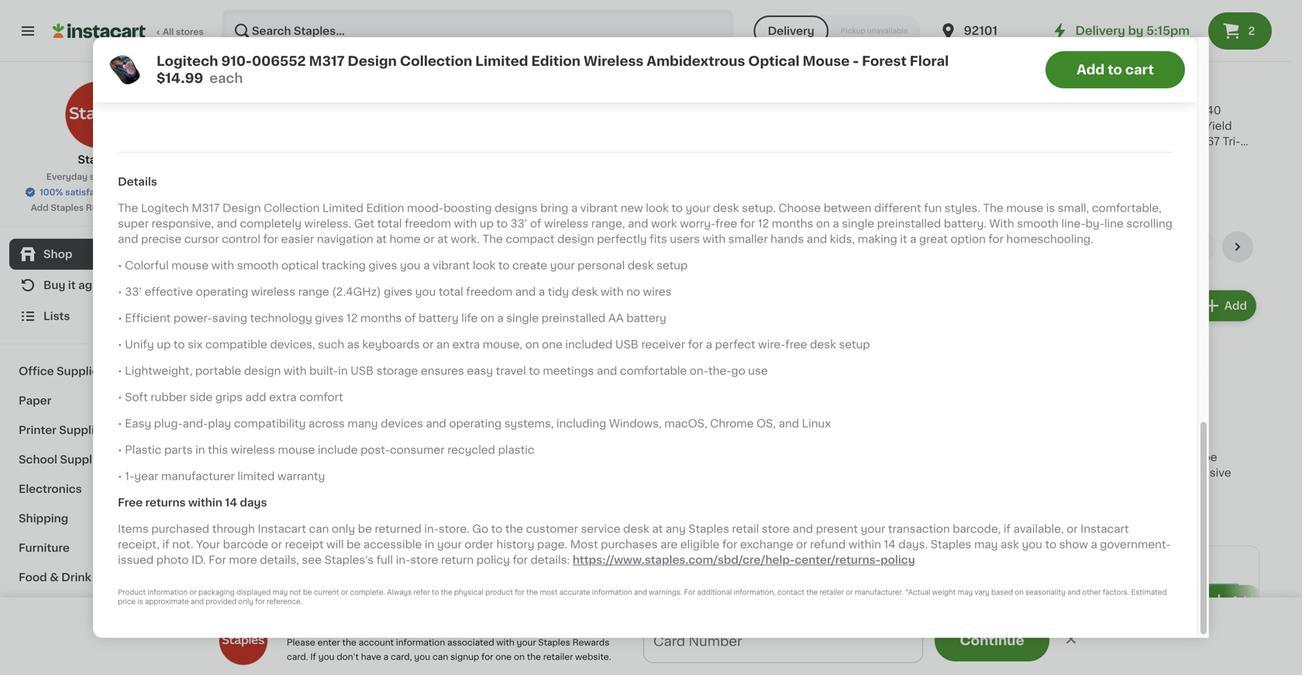Task type: locate. For each thing, give the bounding box(es) containing it.
2 graphite from the left
[[474, 67, 521, 78]]

logitech m220 silent wireless ambidextrous optical mouse - graphite
[[118, 36, 283, 78]]

technology
[[250, 313, 312, 324]]

optical inside logitech 910-006552 m317 design collection limited edition wireless ambidextrous optical mouse - forest floral $14.99 each
[[749, 55, 800, 68]]

kills 99.9% of cold & flu viruses. image
[[233, 547, 553, 676]]

99
[[1153, 85, 1164, 94], [845, 585, 857, 594], [1070, 585, 1082, 594]]

ct inside 2 ct many in stock
[[1132, 151, 1141, 160]]

0 horizontal spatial x
[[427, 452, 433, 463]]

1 apple from the left
[[381, 105, 413, 116]]

2 inside product 'group'
[[241, 432, 252, 448]]

logitech for logitech m220 silent wireless ambidextrous optical mouse - graphite
[[118, 36, 166, 47]]

in- right full
[[396, 555, 410, 566]]

20w
[[896, 105, 921, 116]]

close image
[[1064, 632, 1080, 647]]

wireless inside logitech 910-006552 m317 design collection limited edition wireless ambidextrous optical mouse - forest floral
[[763, 483, 809, 494]]

99 inside $ 6 99 $8.99 clorox disinfecting wipes, 3 pack 3 ct
[[1070, 585, 1082, 594]]

staples logo image
[[65, 81, 133, 149], [219, 617, 268, 666]]

free up smaller
[[716, 218, 738, 229]]

$6.99 original price: $8.99 element
[[1049, 582, 1152, 603]]

supplies down paper link
[[59, 425, 108, 436]]

Card Number text field
[[644, 620, 923, 663]]

12 down logitech m220 silent wireless ambidextrous optical mouse - graphite
[[241, 85, 259, 101]]

logitech inside logitech signature m650 l wireless optical mouse - graphite
[[830, 36, 878, 47]]

1 horizontal spatial only
[[332, 524, 355, 535]]

1 horizontal spatial 2
[[1124, 151, 1130, 160]]

can up receipt
[[309, 524, 329, 535]]

treatment tracker modal dialog
[[202, 620, 1291, 676]]

0 vertical spatial 3
[[1088, 636, 1095, 647]]

logitech for logitech m325 brilliant rose optical wireless ambidextrous mouse
[[296, 36, 344, 47]]

months inside the logitech m317 design collection limited edition mood-boosting designs bring a vibrant new look to your desk setup. choose between different fun styles. the mouse is small, comfortable, super responsive, and completely wireless. get total freedom with up to 33' of wireless range, and work worry-free for 12 months on a single preinstalled battery. with smooth line-by-line scrolling and precise cursor control for easier navigation at home or at work. the compact design perfectly fits users with smaller hands and kids, making it a great option for homeschooling.
[[772, 218, 814, 229]]

be inside product information or packaging displayed may not be current or complete. always refer to the physical product for the most accurate information and warnings. for additional information, contact the retailer or manufacturer. *actual weight may vary based on seasonality and other factors. estimated price is approximate and provided only for reference.
[[303, 590, 312, 597]]

0 vertical spatial retailer
[[820, 590, 845, 597]]

your inside the logitech m317 design collection limited edition mood-boosting designs bring a vibrant new look to your desk setup. choose between different fun styles. the mouse is small, comfortable, super responsive, and completely wireless. get total freedom with up to 33' of wireless range, and work worry-free for 12 months on a single preinstalled battery. with smooth line-by-line scrolling and precise cursor control for easier navigation at home or at work. the compact design perfectly fits users with smaller hands and kids, making it a great option for homeschooling.
[[686, 203, 711, 214]]

the left most
[[527, 590, 538, 597]]

a
[[572, 203, 578, 214], [833, 218, 840, 229], [911, 234, 917, 245], [424, 260, 430, 271], [539, 287, 545, 298], [497, 313, 504, 324], [706, 339, 713, 350], [1092, 540, 1098, 550], [384, 653, 389, 662]]

graphite down all
[[125, 67, 173, 78]]

1 m325 from the left
[[347, 36, 378, 47]]

vibrant up range,
[[581, 203, 618, 214]]

0 vertical spatial in-
[[425, 524, 439, 535]]

1 signature from the left
[[525, 36, 577, 47]]

product group
[[678, 0, 815, 210], [233, 287, 369, 478], [381, 287, 517, 510], [530, 287, 666, 493], [1124, 287, 1260, 493]]

0 horizontal spatial buy
[[43, 280, 65, 291]]

0 horizontal spatial electronics
[[19, 484, 82, 495]]

one right signup
[[496, 653, 512, 662]]

everyday
[[46, 173, 88, 181]]

ct
[[1132, 151, 1141, 160], [1056, 651, 1065, 660]]

0 vertical spatial of
[[531, 218, 542, 229]]

manufacturer
[[161, 471, 235, 482]]

signature for mouse
[[525, 36, 577, 47]]

2 horizontal spatial 2
[[1249, 26, 1256, 36]]

design for logitech 910-006552 m317 design collection limited edition wireless ambidextrous optical mouse - forest floral
[[709, 468, 748, 479]]

0 horizontal spatial clorox
[[824, 605, 859, 616]]

1 vertical spatial look
[[473, 260, 496, 271]]

ambidextrous up retail
[[678, 499, 755, 510]]

2 apple from the left
[[827, 105, 859, 116]]

staples inside $ 12 staples slight ethereal electronics air duster
[[233, 105, 274, 116]]

0 horizontal spatial one
[[496, 653, 512, 662]]

up inside the logitech m317 design collection limited edition mood-boosting designs bring a vibrant new look to your desk setup. choose between different fun styles. the mouse is small, comfortable, super responsive, and completely wireless. get total freedom with up to 33' of wireless range, and work worry-free for 12 months on a single preinstalled battery. with smooth line-by-line scrolling and precise cursor control for easier navigation at home or at work. the compact design perfectly fits users with smaller hands and kids, making it a great option for homeschooling.
[[480, 218, 494, 229]]

2 horizontal spatial m317
[[678, 468, 706, 479]]

mouse up with at the right of the page
[[1007, 203, 1044, 214]]

$ 51 99
[[1127, 85, 1164, 101]]

0 horizontal spatial apple
[[381, 105, 413, 116]]

freedom down mood- at the left top
[[405, 218, 451, 229]]

0 horizontal spatial edition
[[366, 203, 405, 214]]

apple inside apple earpods, lightning connector
[[381, 105, 413, 116]]

unify
[[125, 339, 154, 350]]

910- inside logitech 910-006552 m317 design collection limited edition wireless ambidextrous optical mouse - forest floral $14.99 each
[[221, 55, 252, 68]]

warranty
[[278, 471, 325, 482]]

your down see
[[686, 203, 711, 214]]

delivery for delivery by 5:15pm
[[1076, 25, 1126, 36]]

1 vertical spatial single
[[507, 313, 539, 324]]

collection down rose
[[400, 55, 473, 68]]

0 vertical spatial single
[[842, 218, 875, 229]]

logitech for logitech signature m650 wireless optical mouse - graphite
[[474, 36, 522, 47]]

1 horizontal spatial collection
[[400, 55, 473, 68]]

1 vertical spatial 3
[[1049, 651, 1054, 660]]

many for apple earpods, lightning connector
[[397, 151, 421, 160]]

m317 up the 'responsive,'
[[192, 203, 220, 214]]

instacart up "government-"
[[1081, 524, 1130, 535]]

99 right 6
[[1070, 585, 1082, 594]]

mouse inside logitech 910-006558 mx master 3s ergonomic wireless optical mouse - pale gray
[[1099, 67, 1136, 78]]

connector
[[435, 121, 494, 132]]

006552 inside logitech 910-006552 m317 design collection limited edition wireless ambidextrous optical mouse - forest floral
[[753, 452, 797, 463]]

1 graphite from the left
[[125, 67, 173, 78]]

oz down pepsi
[[254, 467, 264, 476]]

floral inside logitech 910-006552 m317 design collection limited edition wireless ambidextrous optical mouse - forest floral $14.99 each
[[910, 55, 950, 68]]

the-
[[709, 366, 732, 377]]

lightning
[[381, 121, 432, 132]]

https://www.staples.com/sbd/cre/help-center/returns-policy
[[573, 555, 916, 566]]

with
[[454, 218, 477, 229], [703, 234, 726, 245], [211, 260, 234, 271], [601, 287, 624, 298], [284, 366, 307, 377], [497, 639, 515, 647]]

0 horizontal spatial m650
[[580, 36, 612, 47]]

1 clorox from the left
[[824, 605, 859, 616]]

devices
[[381, 419, 423, 429]]

floral for logitech 910-006552 m317 design collection limited edition wireless ambidextrous optical mouse - forest floral $14.99 each
[[910, 55, 950, 68]]

wireless
[[236, 36, 283, 47], [338, 52, 385, 62], [474, 52, 520, 62], [652, 52, 698, 62], [830, 52, 876, 62], [584, 55, 644, 68], [1008, 67, 1054, 78], [763, 483, 809, 494]]

edition up scotch
[[532, 55, 581, 68]]

store up 100% satisfaction guarantee button on the top left of page
[[90, 173, 113, 181]]

0 horizontal spatial easy
[[125, 419, 151, 429]]

1 vertical spatial forest
[[726, 514, 761, 525]]

limited
[[238, 471, 275, 482]]

33' down colorful
[[125, 287, 142, 298]]

fun
[[925, 203, 942, 214]]

gives for tracking
[[369, 260, 398, 271]]

1 vertical spatial rewards
[[573, 639, 610, 647]]

910- for logitech 910-006552 m317 design collection limited edition wireless ambidextrous optical mouse - forest floral $14.99 each
[[221, 55, 252, 68]]

many in stock for apple earpods, lightning connector
[[397, 151, 458, 160]]

graphite inside logitech signature m650 l wireless optical mouse - graphite
[[830, 67, 877, 78]]

logitech signature m650 wireless optical mouse - graphite
[[474, 36, 612, 78]]

2 horizontal spatial may
[[975, 540, 999, 550]]

buy inside product 'group'
[[683, 107, 700, 116]]

add
[[1077, 63, 1105, 76], [31, 204, 49, 212], [334, 301, 356, 311], [631, 301, 654, 311], [1225, 301, 1248, 311], [1232, 596, 1255, 607], [704, 641, 731, 654]]

homeschooling.
[[1007, 234, 1094, 245]]

vivid
[[703, 36, 729, 47]]

ambidextrous down all
[[118, 52, 194, 62]]

in-
[[425, 524, 439, 535], [396, 555, 410, 566]]

you down available,
[[1023, 540, 1043, 550]]

0 vertical spatial within
[[188, 498, 223, 508]]

many in stock down lightning
[[397, 151, 458, 160]]

design inside the logitech m317 design collection limited edition mood-boosting designs bring a vibrant new look to your desk setup. choose between different fun styles. the mouse is small, comfortable, super responsive, and completely wireless. get total freedom with up to 33' of wireless range, and work worry-free for 12 months on a single preinstalled battery. with smooth line-by-line scrolling and precise cursor control for easier navigation at home or at work. the compact design perfectly fits users with smaller hands and kids, making it a great option for homeschooling.
[[223, 203, 261, 214]]

2 instacart from the left
[[1081, 524, 1130, 535]]

70
[[1055, 152, 1068, 163]]

saving
[[212, 313, 247, 324]]

wireless inside logitech signature m650 l wireless optical mouse - graphite
[[830, 52, 876, 62]]

id.
[[192, 555, 206, 566]]

usb down aa
[[616, 339, 639, 350]]

stock
[[285, 151, 309, 160], [433, 151, 458, 160], [1176, 167, 1201, 175]]

get up the navigation
[[354, 218, 375, 229]]

logitech signature m650 l wireless optical mouse - graphite button
[[830, 0, 995, 80]]

it
[[901, 234, 908, 245], [68, 280, 76, 291]]

floral up usb-
[[910, 55, 950, 68]]

stock down the air at the top
[[285, 151, 309, 160]]

0 vertical spatial buy
[[683, 107, 700, 116]]

1 horizontal spatial limited
[[476, 55, 529, 68]]

plastic
[[125, 445, 162, 456]]

$ up 'hp'
[[1127, 85, 1133, 94]]

1- up free
[[125, 471, 134, 482]]

graphite inside logitech m220 silent wireless ambidextrous optical mouse - graphite
[[125, 67, 173, 78]]

eligible up https://www.staples.com/sbd/cre/help-
[[681, 540, 720, 550]]

limited for logitech 910-006552 m317 design collection limited edition wireless ambidextrous optical mouse - forest floral
[[678, 483, 719, 494]]

edition for logitech 910-006552 m317 design collection limited edition wireless ambidextrous optical mouse - forest floral
[[722, 483, 760, 494]]

910- for logitech 910-006552 m317 design collection limited edition wireless ambidextrous optical mouse - forest floral
[[729, 452, 753, 463]]

get left $5
[[550, 641, 576, 654]]

2 horizontal spatial store
[[762, 524, 790, 535]]

m325 inside logitech vivid violet m325 wireless mouse
[[765, 36, 796, 47]]

1 m650 from the left
[[580, 36, 612, 47]]

battery.
[[944, 218, 987, 229]]

food
[[19, 572, 47, 583]]

3 graphite from the left
[[830, 67, 877, 78]]

with down control
[[211, 260, 234, 271]]

staples inside treatment tracker modal dialog
[[640, 641, 693, 654]]

super
[[118, 218, 149, 229]]

retailer inside 'please enter the account information associated with your staples rewards card. if you don't have a card, you can signup for one on the retailer website.'
[[544, 653, 573, 662]]

disinfecting up close image
[[1049, 620, 1115, 631]]

styles.
[[945, 203, 981, 214]]

labels
[[456, 499, 491, 510]]

please enter the account information associated with your staples rewards card. if you don't have a card, you can signup for one on the retailer website.
[[287, 639, 612, 662]]

information up approximate
[[148, 590, 188, 597]]

staples 8" x 10.5" assorted colors 1- subject notebook college ruled 70 sheets
[[976, 105, 1109, 163]]

0 vertical spatial 1-
[[1066, 121, 1076, 132]]

2 m650 from the left
[[936, 36, 968, 47]]

supplies for school supplies
[[60, 454, 109, 465]]

1 horizontal spatial m317
[[309, 55, 345, 68]]

staples inside staples 8" x 10.5" assorted colors 1- subject notebook college ruled 70 sheets
[[976, 105, 1016, 116]]

notebook
[[1020, 136, 1074, 147]]

910- for logitech 910-006558 mx master 3s ergonomic wireless optical mouse - pale gray
[[1059, 36, 1083, 47]]

wireless inside logitech 910-006552 m317 design collection limited edition wireless ambidextrous optical mouse - forest floral $14.99 each
[[584, 55, 644, 68]]

0 vertical spatial forest
[[862, 55, 907, 68]]

graphite
[[125, 67, 173, 78], [474, 67, 521, 78], [830, 67, 877, 78]]

eligible
[[721, 191, 762, 202], [681, 540, 720, 550]]

logitech up master on the right top of page
[[1008, 36, 1056, 47]]

1 policy from the left
[[477, 555, 510, 566]]

edition
[[532, 55, 581, 68], [366, 203, 405, 214], [722, 483, 760, 494]]

optical down ergonomic
[[1057, 67, 1097, 78]]

2 horizontal spatial graphite
[[830, 67, 877, 78]]

1- down 10.5"
[[1066, 121, 1076, 132]]

0 horizontal spatial floral
[[763, 514, 793, 525]]

• soft rubber side grips add extra comfort
[[118, 392, 343, 403]]

x inside staples 358c-stp 8.5" x 11" 32-pounds 100 brightness 30% recycled multipurpose paper
[[955, 452, 961, 463]]

design inside logitech 910-006552 m317 design collection limited edition wireless ambidextrous optical mouse - forest floral
[[709, 468, 748, 479]]

at right nsored
[[623, 641, 637, 654]]

0 horizontal spatial for
[[209, 555, 226, 566]]

electronics inside $ 12 staples slight ethereal electronics air duster
[[233, 121, 294, 132]]

99 for 5
[[845, 585, 857, 594]]

can inside 'please enter the account information associated with your staples rewards card. if you don't have a card, you can signup for one on the retailer website.'
[[433, 653, 449, 662]]

optical up 20w
[[879, 52, 919, 62]]

electronics
[[233, 121, 294, 132], [19, 484, 82, 495]]

• down additional
[[696, 641, 701, 654]]

compatible
[[206, 339, 267, 350]]

0 horizontal spatial get
[[354, 218, 375, 229]]

at inside items purchased through instacart can only be returned in-store. go to the customer service desk at any staples retail store and present your transaction barcode, if available, or instacart receipt, if not. your barcode or receipt will be accessible in your order history page. most purchases are eligible for exchange or refund within 14 days. staples may ask you to show a government- issued photo id. for more details, see staples's full in-store return policy for details:
[[653, 524, 663, 535]]

0 vertical spatial free
[[716, 218, 738, 229]]

many inside 2 ct many in stock
[[1140, 167, 1164, 175]]

government-
[[1101, 540, 1172, 550]]

logitech signature m650 l wireless optical mouse - graphite
[[830, 36, 977, 78]]

0 vertical spatial supplies
[[57, 366, 105, 377]]

disinfecting inside clorox disinfecting bathroom cleaner, spray bottle, 30 ounces
[[824, 620, 890, 631]]

0 vertical spatial design
[[348, 55, 397, 68]]

0 horizontal spatial ct
[[1056, 651, 1065, 660]]

information up card,
[[396, 639, 445, 647]]

logitech inside logitech vivid violet m325 wireless mouse
[[652, 36, 700, 47]]

weight
[[933, 590, 957, 597]]

1 many in stock from the left
[[248, 151, 309, 160]]

logitech inside logitech m325 brilliant rose optical wireless ambidextrous mouse
[[296, 36, 344, 47]]

910- up each
[[221, 55, 252, 68]]

1 horizontal spatial disinfecting
[[1049, 620, 1115, 631]]

• left plastic
[[118, 445, 122, 456]]

rewards down 100% satisfaction guarantee
[[86, 204, 124, 212]]

clorox down 6
[[1049, 605, 1084, 616]]

1 horizontal spatial in-
[[425, 524, 439, 535]]

0 horizontal spatial battery
[[419, 313, 459, 324]]

parts
[[164, 445, 193, 456]]

soft
[[125, 392, 148, 403]]

you down • colorful mouse with smooth optical tracking gives you a vibrant look to create your personal desk setup
[[416, 287, 436, 298]]

chrome
[[711, 419, 754, 429]]

0 horizontal spatial signature
[[525, 36, 577, 47]]

- left retail
[[718, 514, 723, 525]]

99 right 51
[[1153, 85, 1164, 94]]

2 vertical spatial 2
[[241, 432, 252, 448]]

instacart up receipt
[[258, 524, 306, 535]]

2 vertical spatial limited
[[678, 483, 719, 494]]

1 horizontal spatial stock
[[433, 151, 458, 160]]

optical up $ 12 staples slight ethereal electronics air duster
[[296, 52, 336, 62]]

2 horizontal spatial x
[[1034, 105, 1040, 116]]

limited inside logitech 910-006552 m317 design collection limited edition wireless ambidextrous optical mouse - forest floral
[[678, 483, 719, 494]]

1 vertical spatial 1-
[[125, 471, 134, 482]]

easy inside '34 avery 1" x 2-5/8" matte clear sure feed technology laser easy peel address labels'
[[480, 483, 507, 494]]

in
[[275, 151, 283, 160], [423, 151, 431, 160], [1166, 167, 1174, 175], [338, 366, 348, 377], [196, 445, 205, 456], [425, 540, 435, 550]]

apple inside apple white 20w usb-c power adapter
[[827, 105, 859, 116]]

logitech for logitech 910-006552 m317 design collection limited edition wireless ambidextrous optical mouse - forest floral $14.99 each
[[157, 55, 218, 68]]

logitech down macos,
[[678, 452, 726, 463]]

many in stock down the air at the top
[[248, 151, 309, 160]]

2 horizontal spatial 910-
[[1059, 36, 1083, 47]]

1 horizontal spatial apple
[[827, 105, 859, 116]]

school
[[19, 454, 57, 465]]

design inside logitech 910-006552 m317 design collection limited edition wireless ambidextrous optical mouse - forest floral $14.99 each
[[348, 55, 397, 68]]

2 button
[[1209, 12, 1273, 50]]

your down the recycled
[[861, 524, 886, 535]]

https://www.staples.com/sbd/cre/help-center/returns-policy link
[[573, 555, 916, 566]]

logitech inside logitech 910-006552 m317 design collection limited edition wireless ambidextrous optical mouse - forest floral
[[678, 452, 726, 463]]

or right home
[[424, 234, 435, 245]]

• left efficient
[[118, 313, 122, 324]]

m317 inside logitech 910-006552 m317 design collection limited edition wireless ambidextrous optical mouse - forest floral
[[678, 468, 706, 479]]

006552 for logitech 910-006552 m317 design collection limited edition wireless ambidextrous optical mouse - forest floral
[[753, 452, 797, 463]]

oz inside pepsi soda 20 fl oz
[[254, 467, 264, 476]]

add button for roku streaming stick, 4k
[[601, 292, 661, 320]]

2 vertical spatial m317
[[678, 468, 706, 479]]

the up with at the right of the page
[[984, 203, 1004, 214]]

• for • unify up to six compatible devices, such as keyboards or an extra mouse, on one included usb receiver for a perfect wire-free desk setup
[[118, 339, 122, 350]]

school supplies
[[19, 454, 109, 465]]

1 disinfecting from the left
[[824, 620, 890, 631]]

accurate
[[560, 590, 591, 597]]

1 vertical spatial one
[[496, 653, 512, 662]]

1 vertical spatial free
[[786, 339, 808, 350]]

add staples rewards to save
[[31, 204, 158, 212]]

collection up completely
[[264, 203, 320, 214]]

1 vertical spatial operating
[[449, 419, 502, 429]]

design for logitech 910-006552 m317 design collection limited edition wireless ambidextrous optical mouse - forest floral $14.99 each
[[348, 55, 397, 68]]

2 vertical spatial gives
[[315, 313, 344, 324]]

0 horizontal spatial it
[[68, 280, 76, 291]]

1 vertical spatial 33'
[[125, 287, 142, 298]]

2 many in stock from the left
[[397, 151, 458, 160]]

one inside 'please enter the account information associated with your staples rewards card. if you don't have a card, you can signup for one on the retailer website.'
[[496, 653, 512, 662]]

2 horizontal spatial design
[[709, 468, 748, 479]]

mouse inside logitech m325 brilliant rose optical wireless ambidextrous mouse
[[375, 67, 412, 78]]

staples inside 'please enter the account information associated with your staples rewards card. if you don't have a card, you can signup for one on the retailer website.'
[[539, 639, 571, 647]]

1 vertical spatial smooth
[[237, 260, 279, 271]]

0 horizontal spatial freedom
[[405, 218, 451, 229]]

1 vertical spatial up
[[157, 339, 171, 350]]

1 vertical spatial design
[[223, 203, 261, 214]]

service type group
[[754, 16, 921, 47]]

the left physical
[[441, 590, 453, 597]]

mouse inside logitech 910-006552 m317 design collection limited edition wireless ambidextrous optical mouse - forest floral
[[678, 514, 715, 525]]

will
[[327, 540, 344, 550]]

stock for staples slight ethereal electronics air duster
[[285, 151, 309, 160]]

the up history
[[506, 524, 524, 535]]

m317 inside logitech 910-006552 m317 design collection limited edition wireless ambidextrous optical mouse - forest floral $14.99 each
[[309, 55, 345, 68]]

staples up moistener on the right of page
[[1124, 452, 1165, 463]]

0 horizontal spatial m317
[[192, 203, 220, 214]]

1 battery from the left
[[419, 313, 459, 324]]

x inside '34 avery 1" x 2-5/8" matte clear sure feed technology laser easy peel address labels'
[[427, 452, 433, 463]]

0 horizontal spatial many in stock
[[248, 151, 309, 160]]

fl inside pepsi soda 20 fl oz
[[246, 467, 252, 476]]

99 for 51
[[1153, 85, 1164, 94]]

at left any
[[653, 524, 663, 535]]

0 horizontal spatial smooth
[[237, 260, 279, 271]]

logitech inside logitech 910-006552 m317 design collection limited edition wireless ambidextrous optical mouse - forest floral $14.99 each
[[157, 55, 218, 68]]

67xl
[[1124, 136, 1152, 147]]

logitech m220 silent wireless ambidextrous optical mouse - graphite button
[[118, 0, 283, 80]]

1 horizontal spatial total
[[439, 287, 464, 298]]

to inside "button"
[[1108, 63, 1123, 76]]

eligible inside items purchased through instacart can only be returned in-store. go to the customer service desk at any staples retail store and present your transaction barcode, if available, or instacart receipt, if not. your barcode or receipt will be accessible in your order history page. most purchases are eligible for exchange or refund within 14 days. staples may ask you to show a government- issued photo id. for more details, see staples's full in-store return policy for details:
[[681, 540, 720, 550]]

optical inside logitech 910-006552 m317 design collection limited edition wireless ambidextrous optical mouse - forest floral
[[758, 499, 797, 510]]

within down manufacturer
[[188, 498, 223, 508]]

home
[[390, 234, 421, 245]]

heavy
[[592, 121, 627, 132]]

2 m325 from the left
[[765, 36, 796, 47]]

1 horizontal spatial design
[[348, 55, 397, 68]]

if
[[310, 653, 316, 662]]

m317 for logitech 910-006552 m317 design collection limited edition wireless ambidextrous optical mouse - forest floral
[[678, 468, 706, 479]]

12
[[241, 85, 259, 101], [758, 218, 770, 229], [347, 313, 358, 324]]

graphite for logitech m220 silent wireless ambidextrous optical mouse - graphite
[[125, 67, 173, 78]]

5
[[832, 584, 843, 601]]

stock inside 2 ct many in stock
[[1176, 167, 1201, 175]]

1 horizontal spatial setup
[[839, 339, 871, 350]]

can left signup
[[433, 653, 449, 662]]

m650 left 'l'
[[936, 36, 968, 47]]

m650 inside the logitech signature m650 wireless optical mouse - graphite
[[580, 36, 612, 47]]

0 horizontal spatial mouse
[[172, 260, 209, 271]]

product group containing see eligible items
[[678, 0, 815, 210]]

it left again
[[68, 280, 76, 291]]

forest inside logitech 910-006552 m317 design collection limited edition wireless ambidextrous optical mouse - forest floral $14.99 each
[[862, 55, 907, 68]]

retailer down spo
[[544, 653, 573, 662]]

desk inside the logitech m317 design collection limited edition mood-boosting designs bring a vibrant new look to your desk setup. choose between different fun styles. the mouse is small, comfortable, super responsive, and completely wireless. get total freedom with up to 33' of wireless range, and work worry-free for 12 months on a single preinstalled battery. with smooth line-by-line scrolling and precise cursor control for easier navigation at home or at work. the compact design perfectly fits users with smaller hands and kids, making it a great option for homeschooling.
[[713, 203, 740, 214]]

off inside treatment tracker modal dialog
[[600, 641, 620, 654]]

pale
[[1147, 67, 1170, 78]]

staples 358c-stp 8.5" x 11" 32-pounds 100 brightness 30% recycled multipurpose paper button
[[827, 287, 963, 527]]

logitech for logitech 910-006552 m317 design collection limited edition wireless ambidextrous optical mouse - forest floral
[[678, 452, 726, 463]]

1 horizontal spatial x
[[955, 452, 961, 463]]

cleaner,
[[880, 636, 925, 647]]

buy up lists on the top left of the page
[[43, 280, 65, 291]]

• colorful mouse with smooth optical tracking gives you a vibrant look to create your personal desk setup
[[118, 260, 688, 271]]

forest inside logitech 910-006552 m317 design collection limited edition wireless ambidextrous optical mouse - forest floral
[[726, 514, 761, 525]]

clorox inside $ 6 99 $8.99 clorox disinfecting wipes, 3 pack 3 ct
[[1049, 605, 1084, 616]]

- inside logitech m220 silent wireless ambidextrous optical mouse - graphite
[[118, 67, 123, 78]]

signup
[[451, 653, 480, 662]]

buy left 5,
[[683, 107, 700, 116]]

limited for logitech 910-006552 m317 design collection limited edition wireless ambidextrous optical mouse - forest floral $14.99 each
[[476, 55, 529, 68]]

0 vertical spatial smooth
[[1018, 218, 1059, 229]]

20
[[233, 467, 244, 476]]

0 vertical spatial vibrant
[[581, 203, 618, 214]]

floral up exchange
[[763, 514, 793, 525]]

get inside treatment tracker modal dialog
[[550, 641, 576, 654]]

• for • soft rubber side grips add extra comfort
[[118, 392, 122, 403]]

1 horizontal spatial operating
[[449, 419, 502, 429]]

0 vertical spatial can
[[309, 524, 329, 535]]

wireless inside logitech vivid violet m325 wireless mouse
[[652, 52, 698, 62]]

1 horizontal spatial staples logo image
[[219, 617, 268, 666]]

4k
[[530, 468, 545, 479]]

910- inside logitech 910-006558 mx master 3s ergonomic wireless optical mouse - pale gray
[[1059, 36, 1083, 47]]

center/returns-
[[795, 555, 881, 566]]

1 horizontal spatial months
[[772, 218, 814, 229]]

2 signature from the left
[[881, 36, 933, 47]]

1-
[[1066, 121, 1076, 132], [125, 471, 134, 482]]

desk down see
[[713, 203, 740, 214]]

optical up scotch
[[523, 52, 563, 62]]

buy 5, get 50% off
[[683, 107, 764, 116]]

1 vertical spatial store
[[762, 524, 790, 535]]

logitech right delivery button
[[830, 36, 878, 47]]

clorox
[[824, 605, 859, 616], [1049, 605, 1084, 616]]

buy for buy it again
[[43, 280, 65, 291]]

signature inside logitech signature m650 l wireless optical mouse - graphite
[[881, 36, 933, 47]]

of inside the logitech m317 design collection limited edition mood-boosting designs bring a vibrant new look to your desk setup. choose between different fun styles. the mouse is small, comfortable, super responsive, and completely wireless. get total freedom with up to 33' of wireless range, and work worry-free for 12 months on a single preinstalled battery. with smooth line-by-line scrolling and precise cursor control for easier navigation at home or at work. the compact design perfectly fits users with smaller hands and kids, making it a great option for homeschooling.
[[531, 218, 542, 229]]

• for • lightweight, portable design with built-in usb storage ensures easy travel to meetings and comfortable on-the-go use
[[118, 366, 122, 377]]

policy inside items purchased through instacart can only be returned in-store. go to the customer service desk at any staples retail store and present your transaction barcode, if available, or instacart receipt, if not. your barcode or receipt will be accessible in your order history page. most purchases are eligible for exchange or refund within 14 days. staples may ask you to show a government- issued photo id. for more details, see staples's full in-store return policy for details:
[[477, 555, 510, 566]]

0 horizontal spatial retailer
[[544, 653, 573, 662]]

logitech inside logitech m220 silent wireless ambidextrous optical mouse - graphite
[[118, 36, 166, 47]]

vibrant down work.
[[433, 260, 470, 271]]

1 horizontal spatial electronics
[[233, 121, 294, 132]]

1 vertical spatial freedom
[[466, 287, 513, 298]]

1 vertical spatial staples logo image
[[219, 617, 268, 666]]

a right bring
[[572, 203, 578, 214]]

optical inside the logitech signature m650 wireless optical mouse - graphite
[[523, 52, 563, 62]]

between
[[824, 203, 872, 214]]

choose
[[779, 203, 821, 214]]

0 horizontal spatial design
[[244, 366, 281, 377]]

off inside product 'group'
[[751, 107, 764, 116]]

are
[[661, 540, 678, 550]]

battery up an
[[419, 313, 459, 324]]

fl right 20
[[246, 467, 252, 476]]

portable
[[195, 366, 241, 377]]

gives for (2.4ghz)
[[384, 287, 413, 298]]

for down history
[[513, 555, 528, 566]]

• for • efficient power-saving technology gives 12 months of battery life on a single preinstalled aa battery
[[118, 313, 122, 324]]

apple for apple earpods, lightning connector
[[381, 105, 413, 116]]

2 clorox from the left
[[1049, 605, 1084, 616]]

or inside the logitech m317 design collection limited edition mood-boosting designs bring a vibrant new look to your desk setup. choose between different fun styles. the mouse is small, comfortable, super responsive, and completely wireless. get total freedom with up to 33' of wireless range, and work worry-free for 12 months on a single preinstalled battery. with smooth line-by-line scrolling and precise cursor control for easier navigation at home or at work. the compact design perfectly fits users with smaller hands and kids, making it a great option for homeschooling.
[[424, 234, 435, 245]]

look down work.
[[473, 260, 496, 271]]

1 horizontal spatial usb
[[616, 339, 639, 350]]

wireless down 39
[[231, 445, 275, 456]]

is inside product information or packaging displayed may not be current or complete. always refer to the physical product for the most accurate information and warnings. for additional information, contact the retailer or manufacturer. *actual weight may vary based on seasonality and other factors. estimated price is approximate and provided only for reference.
[[137, 599, 143, 606]]

freedom up life
[[466, 287, 513, 298]]

great
[[920, 234, 948, 245]]

1 vertical spatial limited
[[323, 203, 364, 214]]

0 vertical spatial limited
[[476, 55, 529, 68]]

logitech for logitech 910-006558 mx master 3s ergonomic wireless optical mouse - pale gray
[[1008, 36, 1056, 47]]

months up hands
[[772, 218, 814, 229]]

$14.99
[[157, 72, 203, 85]]

ambidextrous inside logitech m220 silent wireless ambidextrous optical mouse - graphite
[[118, 52, 194, 62]]

logitech for logitech vivid violet m325 wireless mouse
[[652, 36, 700, 47]]

for inside items purchased through instacart can only be returned in-store. go to the customer service desk at any staples retail store and present your transaction barcode, if available, or instacart receipt, if not. your barcode or receipt will be accessible in your order history page. most purchases are eligible for exchange or refund within 14 days. staples may ask you to show a government- issued photo id. for more details, see staples's full in-store return policy for details:
[[209, 555, 226, 566]]

the up super
[[118, 203, 138, 214]]

delivery button
[[754, 16, 829, 47]]

eligible up 'setup.'
[[721, 191, 762, 202]]

m650 inside logitech signature m650 l wireless optical mouse - graphite
[[936, 36, 968, 47]]

add button
[[304, 292, 364, 320], [601, 292, 661, 320], [1196, 292, 1256, 320], [1203, 587, 1263, 615]]

33' down designs
[[511, 218, 528, 229]]

2 disinfecting from the left
[[1049, 620, 1115, 631]]

$ down "center/returns-"
[[827, 585, 832, 594]]

0 vertical spatial up
[[480, 218, 494, 229]]

add inside the add link
[[1232, 596, 1255, 607]]

approximate
[[145, 599, 189, 606]]

again
[[78, 280, 109, 291]]

1 horizontal spatial graphite
[[474, 67, 521, 78]]

logitech inside the logitech signature m650 wireless optical mouse - graphite
[[474, 36, 522, 47]]

1 vertical spatial in-
[[396, 555, 410, 566]]

forest for logitech 910-006552 m317 design collection limited edition wireless ambidextrous optical mouse - forest floral
[[726, 514, 761, 525]]

peel
[[381, 499, 405, 510]]

may
[[975, 540, 999, 550], [273, 590, 288, 597], [958, 590, 973, 597]]

1 horizontal spatial vibrant
[[581, 203, 618, 214]]

for right warnings.
[[684, 590, 696, 597]]

floral for logitech 910-006552 m317 design collection limited edition wireless ambidextrous optical mouse - forest floral
[[763, 514, 793, 525]]

0 horizontal spatial delivery
[[768, 26, 815, 36]]

1 horizontal spatial ct
[[1132, 151, 1141, 160]]

0 horizontal spatial paper
[[19, 396, 51, 406]]

many for staples slight ethereal electronics air duster
[[248, 151, 273, 160]]

staples inside staples 358c-stp 8.5" x 11" 32-pounds 100 brightness 30% recycled multipurpose paper
[[827, 452, 868, 463]]

0 horizontal spatial many
[[248, 151, 273, 160]]

- inside the logitech signature m650 wireless optical mouse - graphite
[[605, 52, 610, 62]]

buy it again
[[43, 280, 109, 291]]

None search field
[[222, 9, 734, 53]]

logitech inside the logitech m317 design collection limited edition mood-boosting designs bring a vibrant new look to your desk setup. choose between different fun styles. the mouse is small, comfortable, super responsive, and completely wireless. get total freedom with up to 33' of wireless range, and work worry-free for 12 months on a single preinstalled battery. with smooth line-by-line scrolling and precise cursor control for easier navigation at home or at work. the compact design perfectly fits users with smaller hands and kids, making it a great option for homeschooling.
[[141, 203, 189, 214]]

12 inside the logitech m317 design collection limited edition mood-boosting designs bring a vibrant new look to your desk setup. choose between different fun styles. the mouse is small, comfortable, super responsive, and completely wireless. get total freedom with up to 33' of wireless range, and work worry-free for 12 months on a single preinstalled battery. with smooth line-by-line scrolling and precise cursor control for easier navigation at home or at work. the compact design perfectly fits users with smaller hands and kids, making it a great option for homeschooling.
[[758, 218, 770, 229]]

1 vertical spatial preinstalled
[[542, 313, 606, 324]]



Task type: vqa. For each thing, say whether or not it's contained in the screenshot.
51
yes



Task type: describe. For each thing, give the bounding box(es) containing it.
with down worry-
[[703, 234, 726, 245]]

your down store.
[[437, 540, 462, 550]]

forest for logitech 910-006552 m317 design collection limited edition wireless ambidextrous optical mouse - forest floral $14.99 each
[[862, 55, 907, 68]]

for down completely
[[263, 234, 279, 245]]

at left work.
[[438, 234, 448, 245]]

collection for logitech 910-006552 m317 design collection limited edition wireless ambidextrous optical mouse - forest floral
[[750, 468, 806, 479]]

12 inside $ 12 staples slight ethereal electronics air duster
[[241, 85, 259, 101]]

details:
[[531, 555, 570, 566]]

• for • 1-year manufacturer limited warranty
[[118, 471, 122, 482]]

• for • plastic parts in this wireless mouse include post-consumer recycled plastic
[[118, 445, 122, 456]]

optical inside logitech m325 brilliant rose optical wireless ambidextrous mouse
[[296, 52, 336, 62]]

or left packaging
[[190, 590, 197, 597]]

for up smaller
[[741, 218, 756, 229]]

spray
[[824, 651, 855, 662]]

2 horizontal spatial information
[[592, 590, 633, 597]]

setup.
[[742, 203, 776, 214]]

staples up everyday store prices link
[[78, 154, 120, 165]]

$ 6 99 $8.99 clorox disinfecting wipes, 3 pack 3 ct
[[1049, 584, 1124, 660]]

0 horizontal spatial months
[[361, 313, 402, 324]]

the up don't
[[343, 639, 357, 647]]

meetings
[[543, 366, 594, 377]]

desk right wire-
[[811, 339, 837, 350]]

on right life
[[481, 313, 495, 324]]

100%
[[40, 188, 63, 197]]

recycled
[[827, 499, 879, 510]]

mouse inside logitech 910-006552 m317 design collection limited edition wireless ambidextrous optical mouse - forest floral $14.99 each
[[803, 55, 850, 68]]

$ for 5
[[827, 585, 832, 594]]

supplies for printer supplies
[[59, 425, 108, 436]]

six
[[188, 339, 203, 350]]

clorox disinfecting bathroom cleaner, spray bottle, 30 ounces
[[824, 605, 925, 676]]

ensures
[[421, 366, 464, 377]]

return
[[441, 555, 474, 566]]

and down create
[[516, 287, 536, 298]]

2 vertical spatial wireless
[[231, 445, 275, 456]]

0 vertical spatial be
[[358, 524, 372, 535]]

1 vertical spatial if
[[162, 540, 170, 550]]

designs
[[495, 203, 538, 214]]

1 horizontal spatial extra
[[453, 339, 480, 350]]

0 horizontal spatial shipping
[[19, 513, 68, 524]]

desk inside items purchased through instacart can only be returned in-store. go to the customer service desk at any staples retail store and present your transaction barcode, if available, or instacart receipt, if not. your barcode or receipt will be accessible in your order history page. most purchases are eligible for exchange or refund within 14 days. staples may ask you to show a government- issued photo id. for more details, see staples's full in-store return policy for details:
[[624, 524, 650, 535]]

product group containing 34
[[381, 287, 517, 510]]

instacart logo image
[[53, 22, 146, 40]]

0 horizontal spatial information
[[148, 590, 188, 597]]

can inside items purchased through instacart can only be returned in-store. go to the customer service desk at any staples retail store and present your transaction barcode, if available, or instacart receipt, if not. your barcode or receipt will be accessible in your order history page. most purchases are eligible for exchange or refund within 14 days. staples may ask you to show a government- issued photo id. for more details, see staples's full in-store return policy for details:
[[309, 524, 329, 535]]

2 for 2
[[1249, 26, 1256, 36]]

$3.19 original price: $3.69 element
[[530, 83, 666, 103]]

and up consumer on the left of page
[[426, 419, 447, 429]]

50%
[[729, 107, 749, 116]]

0 horizontal spatial in-
[[396, 555, 410, 566]]

edition for logitech 910-006552 m317 design collection limited edition wireless ambidextrous optical mouse - forest floral $14.99 each
[[532, 55, 581, 68]]

• unify up to six compatible devices, such as keyboards or an extra mouse, on one included usb receiver for a perfect wire-free desk setup
[[118, 339, 871, 350]]

0 horizontal spatial 30
[[824, 651, 835, 660]]

clorox image
[[566, 582, 594, 610]]

most
[[540, 590, 558, 597]]

see
[[697, 191, 718, 202]]

retail
[[733, 524, 760, 535]]

to right go
[[491, 524, 503, 535]]

on-
[[690, 366, 709, 377]]

a up • 33' effective operating wireless range (2.4ghz) gives you total freedom and a tidy desk with no wires
[[424, 260, 430, 271]]

free inside the logitech m317 design collection limited edition mood-boosting designs bring a vibrant new look to your desk setup. choose between different fun styles. the mouse is small, comfortable, super responsive, and completely wireless. get total freedom with up to 33' of wireless range, and work worry-free for 12 months on a single preinstalled battery. with smooth line-by-line scrolling and precise cursor control for easier navigation at home or at work. the compact design perfectly fits users with smaller hands and kids, making it a great option for homeschooling.
[[716, 218, 738, 229]]

to up work
[[672, 203, 683, 214]]

logitech for logitech signature m650 l wireless optical mouse - graphite
[[830, 36, 878, 47]]

smooth inside the logitech m317 design collection limited edition mood-boosting designs bring a vibrant new look to your desk setup. choose between different fun styles. the mouse is small, comfortable, super responsive, and completely wireless. get total freedom with up to 33' of wireless range, and work worry-free for 12 months on a single preinstalled battery. with smooth line-by-line scrolling and precise cursor control for easier navigation at home or at work. the compact design perfectly fits users with smaller hands and kids, making it a great option for homeschooling.
[[1018, 218, 1059, 229]]

1 vertical spatial fl
[[837, 651, 843, 660]]

wireless inside logitech m325 brilliant rose optical wireless ambidextrous mouse
[[338, 52, 385, 62]]

you inside items purchased through instacart can only be returned in-store. go to the customer service desk at any staples retail store and present your transaction barcode, if available, or instacart receipt, if not. your barcode or receipt will be accessible in your order history page. most purchases are eligible for exchange or refund within 14 days. staples may ask you to show a government- issued photo id. for more details, see staples's full in-store return policy for details:
[[1023, 540, 1043, 550]]

or up show
[[1067, 524, 1078, 535]]

recycled
[[448, 445, 496, 456]]

lists link
[[9, 301, 188, 332]]

2 battery from the left
[[627, 313, 667, 324]]

0 horizontal spatial store
[[90, 173, 113, 181]]

many in stock for staples slight ethereal electronics air duster
[[248, 151, 309, 160]]

in left this
[[196, 445, 205, 456]]

rewards inside 'please enter the account information associated with your staples rewards card. if you don't have a card, you can signup for one on the retailer website.'
[[573, 639, 610, 647]]

1 horizontal spatial may
[[958, 590, 973, 597]]

and up control
[[217, 218, 237, 229]]

responsive,
[[152, 218, 214, 229]]

a up mouse, at the left bottom of page
[[497, 313, 504, 324]]

color
[[1124, 152, 1154, 163]]

signature for optical
[[881, 36, 933, 47]]

to left six
[[174, 339, 185, 350]]

2 for 2 ct many in stock
[[1124, 151, 1130, 160]]

you right card,
[[414, 653, 431, 662]]

and down super
[[118, 234, 138, 245]]

1 horizontal spatial if
[[1004, 524, 1011, 535]]

1- inside staples 8" x 10.5" assorted colors 1- subject notebook college ruled 70 sheets
[[1066, 121, 1076, 132]]

1 horizontal spatial free
[[786, 339, 808, 350]]

51
[[1133, 85, 1151, 101]]

0 horizontal spatial usb
[[351, 366, 374, 377]]

website.
[[576, 653, 612, 662]]

everyday store prices link
[[46, 171, 151, 183]]

1 horizontal spatial oz
[[845, 651, 856, 660]]

avery
[[381, 452, 412, 463]]

work.
[[451, 234, 480, 245]]

graphite for logitech signature m650 l wireless optical mouse - graphite
[[830, 67, 877, 78]]

making
[[858, 234, 898, 245]]

30 inside clorox disinfecting bathroom cleaner, spray bottle, 30 ounces
[[897, 651, 911, 662]]

0 horizontal spatial up
[[157, 339, 171, 350]]

eligible inside button
[[721, 191, 762, 202]]

a left perfect
[[706, 339, 713, 350]]

1
[[678, 151, 682, 160]]

add inside treatment tracker modal dialog
[[704, 641, 731, 654]]

add button for staples envelope moistener adhesive
[[1196, 292, 1256, 320]]

you right if
[[319, 653, 335, 662]]

with inside 'please enter the account information associated with your staples rewards card. if you don't have a card, you can signup for one on the retailer website.'
[[497, 639, 515, 647]]

add inside add staples rewards to save link
[[31, 204, 49, 212]]

and down included
[[597, 366, 618, 377]]

details
[[118, 177, 157, 187]]

preinstalled inside the logitech m317 design collection limited edition mood-boosting designs bring a vibrant new look to your desk setup. choose between different fun styles. the mouse is small, comfortable, super responsive, and completely wireless. get total freedom with up to 33' of wireless range, and work worry-free for 12 months on a single preinstalled battery. with smooth line-by-line scrolling and precise cursor control for easier navigation at home or at work. the compact design perfectly fits users with smaller hands and kids, making it a great option for homeschooling.
[[878, 218, 942, 229]]

c
[[952, 105, 961, 116]]

item carousel region
[[233, 232, 1260, 534]]

information inside 'please enter the account information associated with your staples rewards card. if you don't have a card, you can signup for one on the retailer website.'
[[396, 639, 445, 647]]

with left 'no' at the top of page
[[601, 287, 624, 298]]

the right contact
[[807, 590, 818, 597]]

0 horizontal spatial 3
[[1049, 651, 1054, 660]]

collection for logitech 910-006552 m317 design collection limited edition wireless ambidextrous optical mouse - forest floral $14.99 each
[[400, 55, 473, 68]]

to inside treatment tracker modal dialog
[[785, 641, 799, 654]]

stick,
[[619, 452, 649, 463]]

get inside the logitech m317 design collection limited edition mood-boosting designs bring a vibrant new look to your desk setup. choose between different fun styles. the mouse is small, comfortable, super responsive, and completely wireless. get total freedom with up to 33' of wireless range, and work worry-free for 12 months on a single preinstalled battery. with smooth line-by-line scrolling and precise cursor control for easier navigation at home or at work. the compact design perfectly fits users with smaller hands and kids, making it a great option for homeschooling.
[[354, 218, 375, 229]]

in down as
[[338, 366, 348, 377]]

graphite inside the logitech signature m650 wireless optical mouse - graphite
[[474, 67, 521, 78]]

0 horizontal spatial single
[[507, 313, 539, 324]]

devices,
[[270, 339, 315, 350]]

staples inside staples envelope moistener adhesive
[[1124, 452, 1165, 463]]

39
[[254, 432, 265, 441]]

staples logo image for staples
[[65, 81, 133, 149]]

to down available,
[[1046, 540, 1057, 550]]

m650 for mouse
[[936, 36, 968, 47]]

the left $5
[[527, 653, 541, 662]]

in inside 2 ct many in stock
[[1166, 167, 1174, 175]]

or left an
[[423, 339, 434, 350]]

and left warnings.
[[634, 590, 648, 597]]

staples down barcode,
[[931, 540, 972, 550]]

10.5"
[[1043, 105, 1070, 116]]

staples logo image for please enter the account information associated with your staples rewards card. if you don't have a card, you can signup for one on the retailer website.
[[219, 617, 268, 666]]

shop
[[43, 249, 72, 260]]

for up https://www.staples.com/sbd/cre/help-center/returns-policy
[[723, 540, 738, 550]]

1 vertical spatial electronics
[[19, 484, 82, 495]]

optical inside logitech signature m650 l wireless optical mouse - graphite
[[879, 52, 919, 62]]

matte
[[474, 452, 506, 463]]

• 33' effective operating wireless range (2.4ghz) gives you total freedom and a tidy desk with no wires
[[118, 287, 672, 298]]

1 vertical spatial vibrant
[[433, 260, 470, 271]]

to up super
[[126, 204, 135, 212]]

on inside 'please enter the account information associated with your staples rewards card. if you don't have a card, you can signup for one on the retailer website.'
[[514, 653, 525, 662]]

additional
[[698, 590, 732, 597]]

single inside the logitech m317 design collection limited edition mood-boosting designs bring a vibrant new look to your desk setup. choose between different fun styles. the mouse is small, comfortable, super responsive, and completely wireless. get total freedom with up to 33' of wireless range, and work worry-free for 12 months on a single preinstalled battery. with smooth line-by-line scrolling and precise cursor control for easier navigation at home or at work. the compact design perfectly fits users with smaller hands and kids, making it a great option for homeschooling.
[[842, 218, 875, 229]]

$ for 12
[[236, 85, 241, 94]]

look inside the logitech m317 design collection limited edition mood-boosting designs bring a vibrant new look to your desk setup. choose between different fun styles. the mouse is small, comfortable, super responsive, and completely wireless. get total freedom with up to 33' of wireless range, and work worry-free for 12 months on a single preinstalled battery. with smooth line-by-line scrolling and precise cursor control for easier navigation at home or at work. the compact design perfectly fits users with smaller hands and kids, making it a great option for homeschooling.
[[646, 203, 669, 214]]

- inside logitech 910-006558 mx master 3s ergonomic wireless optical mouse - pale gray
[[1139, 67, 1144, 78]]

0 vertical spatial setup
[[657, 260, 688, 271]]

in down slight
[[275, 151, 283, 160]]

add to cart
[[1077, 63, 1155, 76]]

through
[[212, 524, 255, 535]]

2 for 2 39
[[241, 432, 252, 448]]

with up work.
[[454, 218, 477, 229]]

1 horizontal spatial store
[[410, 555, 439, 566]]

vary
[[975, 590, 990, 597]]

• for • 33' effective operating wireless range (2.4ghz) gives you total freedom and a tidy desk with no wires
[[118, 287, 122, 298]]

you down home
[[400, 260, 421, 271]]

0 horizontal spatial the
[[118, 203, 138, 214]]

spo
[[566, 640, 583, 649]]

disinfecting inside $ 6 99 $8.99 clorox disinfecting wipes, 3 pack 3 ct
[[1049, 620, 1115, 631]]

wireless inside the logitech signature m650 wireless optical mouse - graphite
[[474, 52, 520, 62]]

1 instacart from the left
[[258, 524, 306, 535]]

to inside product information or packaging displayed may not be current or complete. always refer to the physical product for the most accurate information and warnings. for additional information, contact the retailer or manufacturer. *actual weight may vary based on seasonality and other factors. estimated price is approximate and provided only for reference.
[[432, 590, 439, 597]]

add button for pepsi soda
[[304, 292, 364, 320]]

0 horizontal spatial of
[[405, 313, 416, 324]]

delivery for delivery
[[768, 26, 815, 36]]

within inside items purchased through instacart can only be returned in-store. go to the customer service desk at any staples retail store and present your transaction barcode, if available, or instacart receipt, if not. your barcode or receipt will be accessible in your order history page. most purchases are eligible for exchange or refund within 14 days. staples may ask you to show a government- issued photo id. for more details, see staples's full in-store return policy for details:
[[849, 540, 882, 550]]

2 policy from the left
[[881, 555, 916, 566]]

ambidextrous inside logitech 910-006552 m317 design collection limited edition wireless ambidextrous optical mouse - forest floral
[[678, 499, 755, 510]]

macos,
[[665, 419, 708, 429]]

$39.99 original price: $49.99 element
[[530, 430, 666, 450]]

wires
[[643, 287, 672, 298]]

worry-
[[680, 218, 716, 229]]

staples link
[[65, 81, 133, 168]]

0 horizontal spatial rewards
[[86, 204, 124, 212]]

on inside the logitech m317 design collection limited edition mood-boosting designs bring a vibrant new look to your desk setup. choose between different fun styles. the mouse is small, comfortable, super responsive, and completely wireless. get total freedom with up to 33' of wireless range, and work worry-free for 12 months on a single preinstalled battery. with smooth line-by-line scrolling and precise cursor control for easier navigation at home or at work. the compact design perfectly fits users with smaller hands and kids, making it a great option for homeschooling.
[[817, 218, 830, 229]]

1 horizontal spatial the
[[483, 234, 503, 245]]

staples right any
[[689, 524, 730, 535]]

collection inside the logitech m317 design collection limited edition mood-boosting designs bring a vibrant new look to your desk setup. choose between different fun styles. the mouse is small, comfortable, super responsive, and completely wireless. get total freedom with up to 33' of wireless range, and work worry-free for 12 months on a single preinstalled battery. with smooth line-by-line scrolling and precise cursor control for easier navigation at home or at work. the compact design perfectly fits users with smaller hands and kids, making it a great option for homeschooling.
[[264, 203, 320, 214]]

a inside 'please enter the account information associated with your staples rewards card. if you don't have a card, you can signup for one on the retailer website.'
[[384, 653, 389, 662]]

save
[[137, 204, 158, 212]]

storage
[[377, 366, 418, 377]]

staples 8" x 10.5" assorted colors 1- subject notebook college ruled 70 sheets button
[[976, 0, 1112, 163]]

for right product
[[515, 590, 525, 597]]

0 horizontal spatial 1-
[[125, 471, 134, 482]]

- inside logitech signature m650 l wireless optical mouse - graphite
[[961, 52, 966, 62]]

2 horizontal spatial the
[[984, 203, 1004, 214]]

for up on-
[[688, 339, 704, 350]]

buy for buy 5, get 50% off
[[683, 107, 700, 116]]

1 vertical spatial setup
[[839, 339, 871, 350]]

issued
[[118, 555, 154, 566]]

100% satisfaction guarantee button
[[24, 183, 174, 199]]

m220
[[169, 36, 200, 47]]

card,
[[391, 653, 412, 662]]

ct inside $ 6 99 $8.99 clorox disinfecting wipes, 3 pack 3 ct
[[1056, 651, 1065, 660]]

$ for 51
[[1127, 85, 1133, 94]]

mouse inside the logitech m317 design collection limited edition mood-boosting designs bring a vibrant new look to your desk setup. choose between different fun styles. the mouse is small, comfortable, super responsive, and completely wireless. get total freedom with up to 33' of wireless range, and work worry-free for 12 months on a single preinstalled battery. with smooth line-by-line scrolling and precise cursor control for easier navigation at home or at work. the compact design perfectly fits users with smaller hands and kids, making it a great option for homeschooling.
[[1007, 203, 1044, 214]]

to right travel
[[529, 366, 540, 377]]

a left the tidy
[[539, 287, 545, 298]]

a left great
[[911, 234, 917, 245]]

1 horizontal spatial 12
[[347, 313, 358, 324]]

adhesive
[[1182, 468, 1232, 479]]

on inside product information or packaging displayed may not be current or complete. always refer to the physical product for the most accurate information and warnings. for additional information, contact the retailer or manufacturer. *actual weight may vary based on seasonality and other factors. estimated price is approximate and provided only for reference.
[[1015, 590, 1024, 597]]

006552 for logitech 910-006552 m317 design collection limited edition wireless ambidextrous optical mouse - forest floral $14.99 each
[[252, 55, 306, 68]]

product information or packaging displayed may not be current or complete. always refer to the physical product for the most accurate information and warnings. for additional information, contact the retailer or manufacturer. *actual weight may vary based on seasonality and other factors. estimated price is approximate and provided only for reference.
[[118, 590, 1168, 606]]

- inside logitech 910-006552 m317 design collection limited edition wireless ambidextrous optical mouse - forest floral $14.99 each
[[853, 55, 859, 68]]

with down devices,
[[284, 366, 307, 377]]

wireless inside logitech m220 silent wireless ambidextrous optical mouse - graphite
[[236, 36, 283, 47]]

not
[[290, 590, 301, 597]]

mouse inside the logitech signature m650 wireless optical mouse - graphite
[[565, 52, 602, 62]]

wireless inside the logitech m317 design collection limited edition mood-boosting designs bring a vibrant new look to your desk setup. choose between different fun styles. the mouse is small, comfortable, super responsive, and completely wireless. get total freedom with up to 33' of wireless range, and work worry-free for 12 months on a single preinstalled battery. with smooth line-by-line scrolling and precise cursor control for easier navigation at home or at work. the compact design perfectly fits users with smaller hands and kids, making it a great option for homeschooling.
[[545, 218, 589, 229]]

completely
[[240, 218, 302, 229]]

0 horizontal spatial may
[[273, 590, 288, 597]]

duster
[[314, 121, 351, 132]]

1 vertical spatial extra
[[269, 392, 297, 403]]

continue
[[960, 634, 1025, 648]]

at inside treatment tracker modal dialog
[[623, 641, 637, 654]]

x inside staples 8" x 10.5" assorted colors 1- subject notebook college ruled 70 sheets
[[1034, 105, 1040, 116]]

tidy
[[548, 287, 569, 298]]

and left other
[[1068, 590, 1081, 597]]

black/hp
[[1154, 136, 1205, 147]]

0 horizontal spatial look
[[473, 260, 496, 271]]

• for • easy plug-and-play compatibility across many devices and operating systems, including windows, macos, chrome os, and linux
[[118, 419, 122, 429]]

new
[[621, 203, 644, 214]]

design inside the logitech m317 design collection limited edition mood-boosting designs bring a vibrant new look to your desk setup. choose between different fun styles. the mouse is small, comfortable, super responsive, and completely wireless. get total freedom with up to 33' of wireless range, and work worry-free for 12 months on a single preinstalled battery. with smooth line-by-line scrolling and precise cursor control for easier navigation at home or at work. the compact design perfectly fits users with smaller hands and kids, making it a great option for homeschooling.
[[558, 234, 595, 245]]

use
[[749, 366, 768, 377]]

compact
[[506, 234, 555, 245]]

006558
[[1083, 36, 1127, 47]]

• for • colorful mouse with smooth optical tracking gives you a vibrant look to create your personal desk setup
[[118, 260, 122, 271]]

or right current
[[341, 590, 348, 597]]

your
[[196, 540, 220, 550]]

edition inside the logitech m317 design collection limited edition mood-boosting designs bring a vibrant new look to your desk setup. choose between different fun styles. the mouse is small, comfortable, super responsive, and completely wireless. get total freedom with up to 33' of wireless range, and work worry-free for 12 months on a single preinstalled battery. with smooth line-by-line scrolling and precise cursor control for easier navigation at home or at work. the compact design perfectly fits users with smaller hands and kids, making it a great option for homeschooling.
[[366, 203, 405, 214]]

retailer inside product information or packaging displayed may not be current or complete. always refer to the physical product for the most accurate information and warnings. for additional information, contact the retailer or manufacturer. *actual weight may vary based on seasonality and other factors. estimated price is approximate and provided only for reference.
[[820, 590, 845, 597]]

your inside 'please enter the account information associated with your staples rewards card. if you don't have a card, you can signup for one on the retailer website.'
[[517, 639, 536, 647]]

vibrant inside the logitech m317 design collection limited edition mood-boosting designs bring a vibrant new look to your desk setup. choose between different fun styles. the mouse is small, comfortable, super responsive, and completely wireless. get total freedom with up to 33' of wireless range, and work worry-free for 12 months on a single preinstalled battery. with smooth line-by-line scrolling and precise cursor control for easier navigation at home or at work. the compact design perfectly fits users with smaller hands and kids, making it a great option for homeschooling.
[[581, 203, 618, 214]]

hp 3yp30an#140 high/standard yield 67xl black/hp 67 tri- color ink cartridges
[[1124, 105, 1241, 163]]

include
[[318, 445, 358, 456]]

drink
[[61, 572, 91, 583]]

easy
[[467, 366, 493, 377]]

1 vertical spatial be
[[347, 540, 361, 550]]

the logitech m317 design collection limited edition mood-boosting designs bring a vibrant new look to your desk setup. choose between different fun styles. the mouse is small, comfortable, super responsive, and completely wireless. get total freedom with up to 33' of wireless range, and work worry-free for 12 months on a single preinstalled battery. with smooth line-by-line scrolling and precise cursor control for easier navigation at home or at work. the compact design perfectly fits users with smaller hands and kids, making it a great option for homeschooling.
[[118, 203, 1173, 245]]

0 horizontal spatial 33'
[[125, 287, 142, 298]]

warnings.
[[649, 590, 683, 597]]

358c-
[[871, 452, 906, 463]]

ambidextrous inside logitech m325 brilliant rose optical wireless ambidextrous mouse
[[296, 67, 372, 78]]

14 inside items purchased through instacart can only be returned in-store. go to the customer service desk at any staples retail store and present your transaction barcode, if available, or instacart receipt, if not. your barcode or receipt will be accessible in your order history page. most purchases are eligible for exchange or refund within 14 days. staples may ask you to show a government- issued photo id. for more details, see staples's full in-store return policy for details:
[[885, 540, 896, 550]]

m650 for -
[[580, 36, 612, 47]]

stock for apple earpods, lightning connector
[[433, 151, 458, 160]]

1 horizontal spatial 3
[[1088, 636, 1095, 647]]

don't
[[337, 653, 359, 662]]

continue button
[[935, 620, 1050, 662]]

your up the tidy
[[550, 260, 575, 271]]

m317 for logitech 910-006552 m317 design collection limited edition wireless ambidextrous optical mouse - forest floral $14.99 each
[[309, 55, 345, 68]]

or right the "5" on the bottom of page
[[846, 590, 854, 597]]

for inside product information or packaging displayed may not be current or complete. always refer to the physical product for the most accurate information and warnings. for additional information, contact the retailer or manufacturer. *actual weight may vary based on seasonality and other factors. estimated price is approximate and provided only for reference.
[[684, 590, 696, 597]]

compatibility
[[234, 419, 306, 429]]

and left kids,
[[807, 234, 828, 245]]

1 vertical spatial wireless
[[251, 287, 296, 298]]

range
[[298, 287, 329, 298]]

shipping inside the scotch tape, shipping packaging, heavy duty
[[603, 105, 651, 116]]

0 horizontal spatial operating
[[196, 287, 248, 298]]

master
[[1008, 52, 1046, 62]]

most
[[571, 540, 598, 550]]

34
[[390, 432, 412, 448]]

product group containing 2
[[233, 287, 369, 478]]

supplies for office supplies
[[57, 366, 105, 377]]

optical inside logitech m220 silent wireless ambidextrous optical mouse - graphite
[[197, 52, 237, 62]]

$5.99 element
[[1124, 430, 1260, 450]]

2 39
[[241, 432, 265, 448]]

mouse inside logitech m220 silent wireless ambidextrous optical mouse - graphite
[[240, 52, 277, 62]]

streaming
[[560, 452, 616, 463]]

and right os, at the right bottom of page
[[779, 419, 800, 429]]

air
[[297, 121, 311, 132]]

paper inside staples 358c-stp 8.5" x 11" 32-pounds 100 brightness 30% recycled multipurpose paper
[[827, 514, 859, 525]]

0 vertical spatial one
[[542, 339, 563, 350]]

a up kids,
[[833, 218, 840, 229]]

for down with at the right of the page
[[989, 234, 1004, 245]]

in down lightning
[[423, 151, 431, 160]]

for inside 'please enter the account information associated with your staples rewards card. if you don't have a card, you can signup for one on the retailer website.'
[[482, 653, 494, 662]]

m325 inside logitech m325 brilliant rose optical wireless ambidextrous mouse
[[347, 36, 378, 47]]

add staples rewards to save link
[[31, 202, 167, 214]]

to left create
[[499, 260, 510, 271]]

desk up 'no' at the top of page
[[628, 260, 654, 271]]

99 for 6
[[1070, 585, 1082, 594]]

assorted
[[976, 121, 1025, 132]]

1 vertical spatial design
[[244, 366, 281, 377]]

$ for 6
[[1052, 585, 1057, 594]]

and down new
[[628, 218, 649, 229]]

1 vertical spatial it
[[68, 280, 76, 291]]

apple for apple white 20w usb-c power adapter
[[827, 105, 859, 116]]

nsored
[[583, 640, 614, 649]]

on right mouse, at the left bottom of page
[[526, 339, 539, 350]]

0 horizontal spatial preinstalled
[[542, 313, 606, 324]]

at left home
[[376, 234, 387, 245]]

staples down 100%
[[51, 204, 84, 212]]

33' inside the logitech m317 design collection limited edition mood-boosting designs bring a vibrant new look to your desk setup. choose between different fun styles. the mouse is small, comfortable, super responsive, and completely wireless. get total freedom with up to 33' of wireless range, and work worry-free for 12 months on a single preinstalled battery. with smooth line-by-line scrolling and precise cursor control for easier navigation at home or at work. the compact design perfectly fits users with smaller hands and kids, making it a great option for homeschooling.
[[511, 218, 528, 229]]

the inside items purchased through instacart can only be returned in-store. go to the customer service desk at any staples retail store and present your transaction barcode, if available, or instacart receipt, if not. your barcode or receipt will be accessible in your order history page. most purchases are eligible for exchange or refund within 14 days. staples may ask you to show a government- issued photo id. for more details, see staples's full in-store return policy for details:
[[506, 524, 524, 535]]

1 horizontal spatial mouse
[[278, 445, 315, 456]]

a inside items purchased through instacart can only be returned in-store. go to the customer service desk at any staples retail store and present your transaction barcode, if available, or instacart receipt, if not. your barcode or receipt will be accessible in your order history page. most purchases are eligible for exchange or refund within 14 days. staples may ask you to show a government- issued photo id. for more details, see staples's full in-store return policy for details:
[[1092, 540, 1098, 550]]

desk right the tidy
[[572, 287, 598, 298]]

clorox inside clorox disinfecting bathroom cleaner, spray bottle, 30 ounces
[[824, 605, 859, 616]]

or left refund
[[797, 540, 808, 550]]

0 horizontal spatial 14
[[225, 498, 237, 508]]

- inside logitech 910-006552 m317 design collection limited edition wireless ambidextrous optical mouse - forest floral
[[718, 514, 723, 525]]

plug-
[[154, 419, 183, 429]]

to down designs
[[497, 218, 508, 229]]

total inside the logitech m317 design collection limited edition mood-boosting designs bring a vibrant new look to your desk setup. choose between different fun styles. the mouse is small, comfortable, super responsive, and completely wireless. get total freedom with up to 33' of wireless range, and work worry-free for 12 months on a single preinstalled battery. with smooth line-by-line scrolling and precise cursor control for easier navigation at home or at work. the compact design perfectly fits users with smaller hands and kids, making it a great option for homeschooling.
[[377, 218, 402, 229]]

and down packaging
[[191, 599, 204, 606]]

optical inside logitech 910-006558 mx master 3s ergonomic wireless optical mouse - pale gray
[[1057, 67, 1097, 78]]

or up details,
[[271, 540, 282, 550]]

for down displayed
[[255, 599, 265, 606]]



